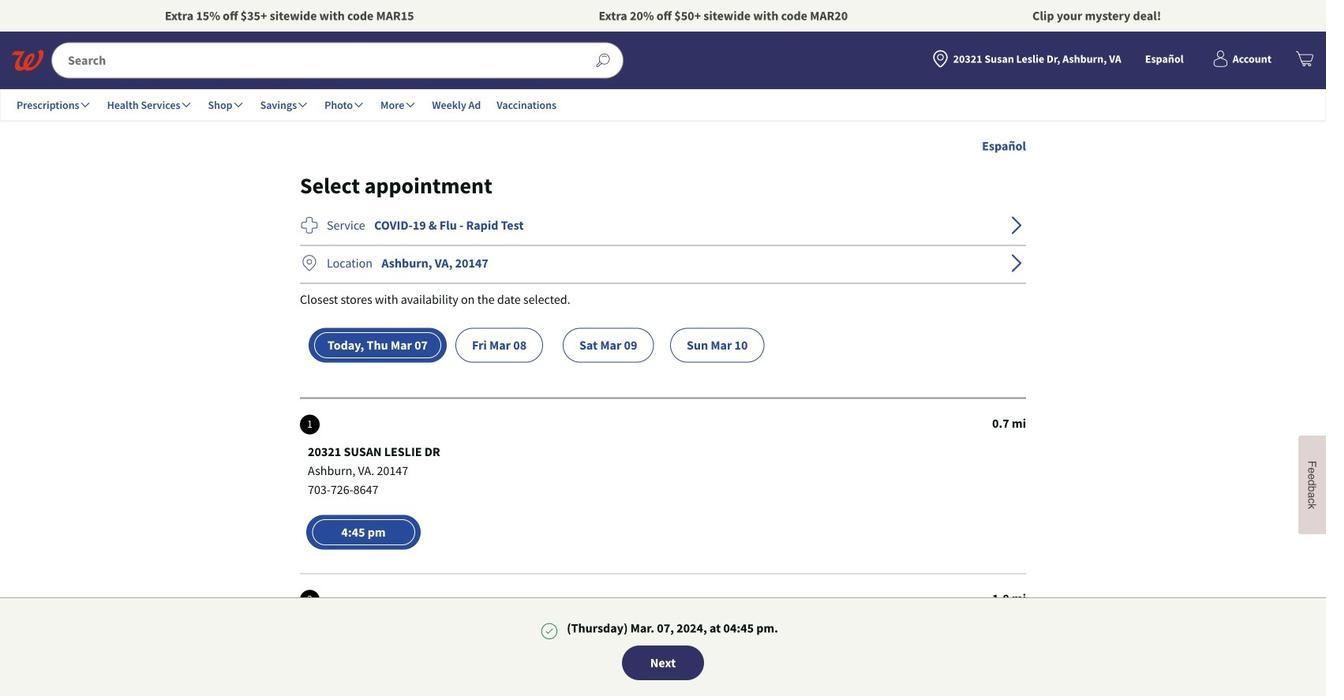 Task type: describe. For each thing, give the bounding box(es) containing it.
account. element
[[1233, 51, 1272, 67]]

0 vertical spatial list
[[300, 328, 947, 363]]

top navigation with the logo, search field, account and cart element
[[0, 32, 1327, 121]]



Task type: vqa. For each thing, say whether or not it's contained in the screenshot.
Rx Health "image"
yes



Task type: locate. For each thing, give the bounding box(es) containing it.
0 horizontal spatial list item
[[306, 690, 421, 696]]

walgreens: trusted since 1901 image
[[12, 50, 43, 71]]

1 list item from the left
[[306, 690, 421, 696]]

rx health image
[[291, 207, 328, 244]]

2 list item from the left
[[426, 690, 541, 696]]

list item
[[306, 690, 421, 696], [426, 690, 541, 696]]

group
[[306, 690, 541, 696]]

1 horizontal spatial list item
[[426, 690, 541, 696]]

Search by keyword or item number text field
[[52, 43, 595, 78]]

list
[[300, 328, 947, 363], [306, 690, 541, 696]]

search image
[[588, 45, 619, 76]]

1 vertical spatial list
[[306, 690, 541, 696]]



